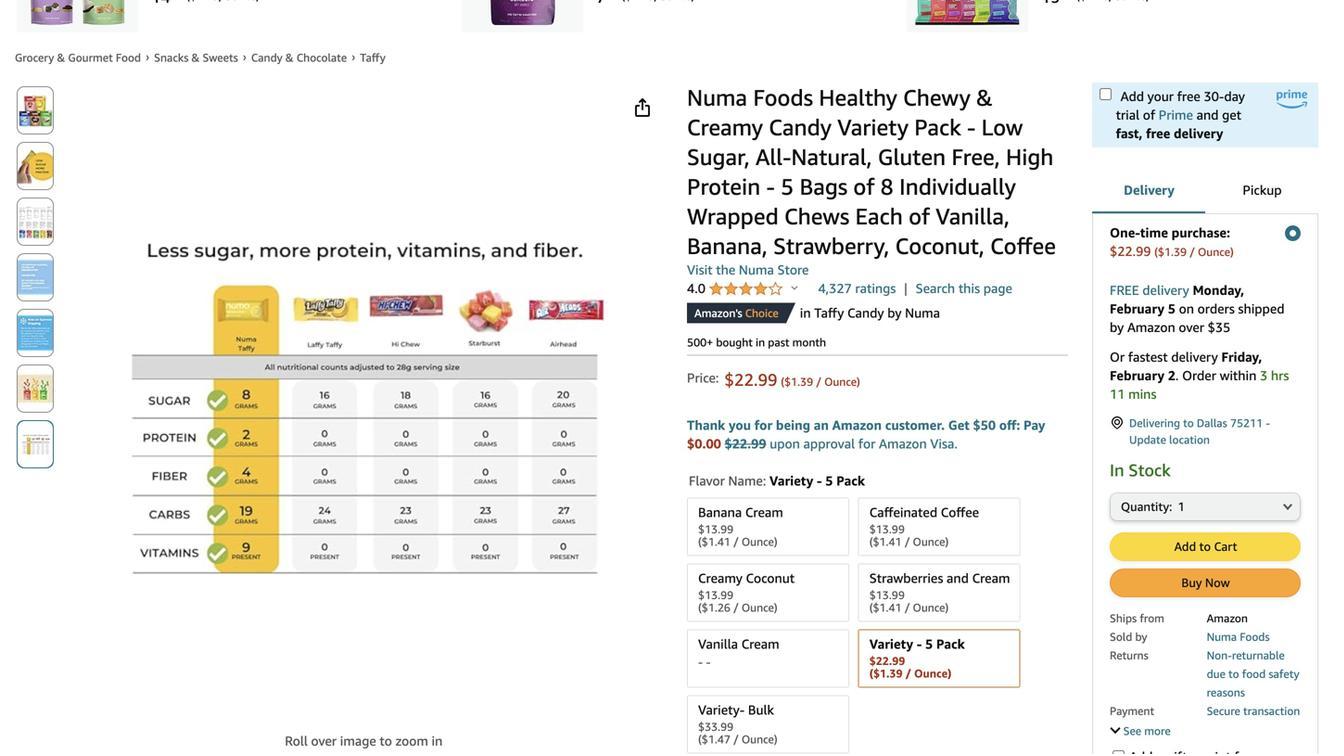Task type: locate. For each thing, give the bounding box(es) containing it.
&
[[57, 51, 65, 64], [192, 51, 200, 64], [286, 51, 294, 64], [977, 84, 993, 111]]

$13.99 inside caffeinated coffee $13.99 ($1.41 /  ounce)
[[870, 523, 905, 536]]

2
[[1169, 368, 1176, 383]]

/ right ($1.47
[[734, 733, 739, 746]]

2 horizontal spatial in
[[800, 305, 811, 321]]

1 horizontal spatial ›
[[243, 50, 247, 63]]

secure
[[1208, 705, 1241, 718]]

to left 'zoom'
[[380, 733, 392, 749]]

/ right ($1.39
[[906, 667, 912, 680]]

tab list
[[1093, 167, 1319, 215]]

delivery
[[1175, 126, 1224, 141], [1143, 283, 1190, 298], [1172, 349, 1219, 365]]

1 vertical spatial (
[[781, 375, 785, 388]]

february up mins
[[1111, 368, 1165, 383]]

$13.99 down the caffeinated
[[870, 523, 905, 536]]

candy right sweets
[[251, 51, 283, 64]]

vanilla cream - -
[[699, 636, 780, 669]]

1 vertical spatial in
[[756, 336, 766, 349]]

/ inside one-time purchase: $22.99 ( $1.39 / ounce)
[[1190, 245, 1196, 258]]

cream inside banana cream $13.99 ($1.41 /  ounce)
[[746, 505, 784, 520]]

chewy
[[904, 84, 971, 111]]

ounce) up an
[[825, 375, 861, 388]]

$13.99
[[699, 523, 734, 536], [870, 523, 905, 536], [699, 588, 734, 601], [870, 588, 905, 601]]

of left 8
[[854, 173, 875, 200]]

foods inside numa foods returns
[[1241, 630, 1271, 643]]

0 vertical spatial taffy
[[360, 51, 386, 64]]

over down on
[[1180, 320, 1205, 335]]

1 vertical spatial foods
[[1241, 630, 1271, 643]]

$13.99 inside creamy coconut $13.99 ($1.26 /  ounce)
[[699, 588, 734, 601]]

1 vertical spatial add
[[1175, 540, 1197, 554]]

0 vertical spatial candy
[[251, 51, 283, 64]]

caffeinated
[[870, 505, 938, 520]]

february for friday, february 2
[[1111, 368, 1165, 383]]

( down past
[[781, 375, 785, 388]]

None submit
[[18, 87, 53, 134], [18, 143, 53, 189], [18, 199, 53, 245], [18, 254, 53, 301], [18, 310, 53, 356], [18, 366, 53, 412], [18, 421, 53, 468], [18, 87, 53, 134], [18, 143, 53, 189], [18, 199, 53, 245], [18, 254, 53, 301], [18, 310, 53, 356], [18, 366, 53, 412], [18, 421, 53, 468]]

variety down upon at the right
[[770, 473, 814, 488]]

safety
[[1270, 668, 1300, 681]]

2 vertical spatial pack
[[937, 636, 966, 652]]

$13.99 down banana
[[699, 523, 734, 536]]

($1.41 inside strawberries and cream $13.99 ($1.41 /  ounce)
[[870, 601, 902, 614]]

pay
[[1024, 417, 1046, 433]]

1 horizontal spatial taffy
[[815, 305, 845, 321]]

february down 'free delivery' link
[[1111, 301, 1165, 316]]

/ down month
[[817, 375, 822, 388]]

$13.99 inside strawberries and cream $13.99 ($1.41 /  ounce)
[[870, 588, 905, 601]]

30-
[[1205, 89, 1225, 104]]

2 horizontal spatial candy
[[848, 305, 885, 321]]

dallas
[[1198, 417, 1228, 430]]

5 down approval
[[826, 473, 834, 488]]

vanilla,
[[936, 203, 1010, 230]]

coffee up the page
[[991, 232, 1057, 259]]

bought
[[717, 336, 753, 349]]

non-returnable due to food safety reasons button
[[1208, 647, 1300, 700]]

& left chocolate
[[286, 51, 294, 64]]

ounce) inside creamy coconut $13.99 ($1.26 /  ounce)
[[742, 601, 778, 614]]

ounce) inside variety- bulk $33.99 ($1.47 /  ounce)
[[742, 733, 778, 746]]

1 vertical spatial creamy
[[699, 570, 743, 586]]

ounce) down the caffeinated
[[913, 535, 949, 548]]

0 horizontal spatial taffy
[[360, 51, 386, 64]]

0 horizontal spatial ›
[[146, 50, 149, 63]]

$13.99 up vanilla
[[699, 588, 734, 601]]

coffee inside numa foods healthy chewy & creamy candy variety pack - low sugar, all-natural, gluten free, high protein - 5 bags of 8 individually wrapped chews each of vanilla, banana, strawberry, coconut, coffee visit the numa store
[[991, 232, 1057, 259]]

to right due
[[1229, 668, 1240, 681]]

page
[[984, 281, 1013, 296]]

creamy
[[688, 114, 764, 141], [699, 570, 743, 586]]

and
[[1197, 107, 1220, 122], [947, 570, 969, 586]]

add up trial
[[1121, 89, 1145, 104]]

pack down approval
[[837, 473, 866, 488]]

0 vertical spatial cream
[[746, 505, 784, 520]]

None checkbox
[[1100, 88, 1112, 100]]

taffy right chocolate
[[360, 51, 386, 64]]

creamy inside numa foods healthy chewy & creamy candy variety pack - low sugar, all-natural, gluten free, high protein - 5 bags of 8 individually wrapped chews each of vanilla, banana, strawberry, coconut, coffee visit the numa store
[[688, 114, 764, 141]]

thank
[[688, 417, 726, 433]]

month
[[793, 336, 827, 349]]

over right roll
[[311, 733, 337, 749]]

$13.99 down the strawberries
[[870, 588, 905, 601]]

5 left on
[[1169, 301, 1176, 316]]

0 horizontal spatial free
[[1147, 126, 1171, 141]]

variety up ($1.39
[[870, 636, 914, 652]]

($1.41 for caffeinated coffee
[[870, 535, 902, 548]]

creamy up "sugar,"
[[688, 114, 764, 141]]

in left past
[[756, 336, 766, 349]]

1 horizontal spatial by
[[1111, 320, 1125, 335]]

1 vertical spatial coffee
[[941, 505, 980, 520]]

chocolate
[[297, 51, 347, 64]]

cream down flavor name: variety - 5 pack
[[746, 505, 784, 520]]

($1.41 inside caffeinated coffee $13.99 ($1.41 /  ounce)
[[870, 535, 902, 548]]

2 february from the top
[[1111, 368, 1165, 383]]

upon
[[770, 436, 801, 451]]

/ inside variety - 5 pack $22.99 ($1.39 /  ounce)
[[906, 667, 912, 680]]

ounce) right ($1.39
[[915, 667, 952, 680]]

$13.99 inside banana cream $13.99 ($1.41 /  ounce)
[[699, 523, 734, 536]]

($1.41 down the strawberries
[[870, 601, 902, 614]]

returnable
[[1233, 649, 1286, 662]]

($1.39
[[870, 667, 903, 680]]

roll
[[285, 733, 308, 749]]

on orders shipped by amazon over $35
[[1111, 301, 1285, 335]]

visit
[[688, 262, 713, 277]]

see more
[[1124, 725, 1171, 738]]

free up "prime" link
[[1178, 89, 1201, 104]]

0 vertical spatial february
[[1111, 301, 1165, 316]]

/ inside variety- bulk $33.99 ($1.47 /  ounce)
[[734, 733, 739, 746]]

1 horizontal spatial (
[[1155, 245, 1159, 258]]

$22.99 inside one-time purchase: $22.99 ( $1.39 / ounce)
[[1111, 244, 1152, 259]]

0 vertical spatial creamy
[[688, 114, 764, 141]]

4,327
[[819, 281, 852, 296]]

february inside monday, february 5
[[1111, 301, 1165, 316]]

0 vertical spatial delivery
[[1175, 126, 1224, 141]]

/ down banana
[[734, 535, 739, 548]]

over inside on orders shipped by amazon over $35
[[1180, 320, 1205, 335]]

ounce) up coconut
[[742, 535, 778, 548]]

0 horizontal spatial candy
[[251, 51, 283, 64]]

candy down 4,327 ratings
[[848, 305, 885, 321]]

to up location
[[1184, 417, 1195, 430]]

roll over image to zoom in
[[285, 733, 443, 749]]

cream for vanilla cream
[[742, 636, 780, 652]]

1 vertical spatial free
[[1147, 126, 1171, 141]]

/ right ($1.26
[[734, 601, 739, 614]]

& up low
[[977, 84, 993, 111]]

2 vertical spatial variety
[[870, 636, 914, 652]]

($1.41 inside banana cream $13.99 ($1.41 /  ounce)
[[699, 535, 731, 548]]

friday, february 2
[[1111, 349, 1263, 383]]

$1.39 inside price: $22.99 ( $1.39 / ounce)
[[785, 375, 814, 388]]

2 vertical spatial candy
[[848, 305, 885, 321]]

$13.99 for creamy coconut
[[699, 588, 734, 601]]

by inside on orders shipped by amazon over $35
[[1111, 320, 1125, 335]]

free delivery link
[[1111, 283, 1190, 298]]

delivery up order
[[1172, 349, 1219, 365]]

february inside friday, february 2
[[1111, 368, 1165, 383]]

( inside price: $22.99 ( $1.39 / ounce)
[[781, 375, 785, 388]]

1 february from the top
[[1111, 301, 1165, 316]]

by up or
[[1111, 320, 1125, 335]]

for right approval
[[859, 436, 876, 451]]

of right trial
[[1144, 107, 1156, 122]]

/ down the strawberries
[[905, 601, 911, 614]]

to left cart
[[1200, 540, 1212, 554]]

1 horizontal spatial candy
[[769, 114, 832, 141]]

visit the numa store link
[[688, 262, 809, 277]]

0 vertical spatial add
[[1121, 89, 1145, 104]]

ounce) down purchase:
[[1199, 245, 1235, 258]]

non-
[[1208, 649, 1233, 662]]

0 horizontal spatial by
[[888, 305, 902, 321]]

free down prime
[[1147, 126, 1171, 141]]

time
[[1141, 225, 1169, 240]]

pickup link
[[1206, 167, 1319, 215]]

get
[[1223, 107, 1242, 122]]

1 horizontal spatial in
[[756, 336, 766, 349]]

0 vertical spatial variety
[[838, 114, 909, 141]]

ounce) inside caffeinated coffee $13.99 ($1.41 /  ounce)
[[913, 535, 949, 548]]

1 vertical spatial variety
[[770, 473, 814, 488]]

variety
[[838, 114, 909, 141], [770, 473, 814, 488], [870, 636, 914, 652]]

numa up the "non-" at the bottom of the page
[[1208, 630, 1238, 643]]

1
[[1179, 500, 1186, 514]]

1 vertical spatial cream
[[973, 570, 1011, 586]]

by
[[888, 305, 902, 321], [1111, 320, 1125, 335], [1136, 630, 1148, 643]]

1 horizontal spatial free
[[1178, 89, 1201, 104]]

0 vertical spatial pack
[[915, 114, 962, 141]]

2 horizontal spatial of
[[1144, 107, 1156, 122]]

creamy up ($1.26
[[699, 570, 743, 586]]

1 horizontal spatial of
[[909, 203, 931, 230]]

food
[[1243, 668, 1267, 681]]

orders
[[1198, 301, 1236, 316]]

0 horizontal spatial $1.39
[[785, 375, 814, 388]]

non-returnable due to food safety reasons payment
[[1111, 649, 1300, 718]]

candy up all-
[[769, 114, 832, 141]]

0 vertical spatial over
[[1180, 320, 1205, 335]]

foods up the returnable
[[1241, 630, 1271, 643]]

ounce) inside one-time purchase: $22.99 ( $1.39 / ounce)
[[1199, 245, 1235, 258]]

in up month
[[800, 305, 811, 321]]

2 horizontal spatial ›
[[352, 50, 356, 63]]

taffy down 4,327
[[815, 305, 845, 321]]

1 › from the left
[[146, 50, 149, 63]]

/ down the caffeinated
[[905, 535, 911, 548]]

foods inside numa foods healthy chewy & creamy candy variety pack - low sugar, all-natural, gluten free, high protein - 5 bags of 8 individually wrapped chews each of vanilla, banana, strawberry, coconut, coffee visit the numa store
[[754, 84, 814, 111]]

see more button
[[1111, 724, 1171, 738]]

to
[[1184, 417, 1195, 430], [1200, 540, 1212, 554], [1229, 668, 1240, 681], [380, 733, 392, 749]]

variety inside variety - 5 pack $22.99 ($1.39 /  ounce)
[[870, 636, 914, 652]]

by down ships from
[[1136, 630, 1148, 643]]

ounce)
[[1199, 245, 1235, 258], [825, 375, 861, 388], [742, 535, 778, 548], [913, 535, 949, 548], [742, 601, 778, 614], [913, 601, 949, 614], [915, 667, 952, 680], [742, 733, 778, 746]]

cream
[[746, 505, 784, 520], [973, 570, 1011, 586], [742, 636, 780, 652]]

coffee right the caffeinated
[[941, 505, 980, 520]]

you
[[729, 417, 752, 433]]

0 horizontal spatial and
[[947, 570, 969, 586]]

1 horizontal spatial coffee
[[991, 232, 1057, 259]]

0 horizontal spatial in
[[432, 733, 443, 749]]

search
[[916, 281, 956, 296]]

get
[[949, 417, 970, 433]]

0 vertical spatial coffee
[[991, 232, 1057, 259]]

($1.41 down the caffeinated
[[870, 535, 902, 548]]

by for amazon
[[1111, 320, 1125, 335]]

$1.39 down time
[[1159, 245, 1188, 258]]

2 horizontal spatial by
[[1136, 630, 1148, 643]]

add up buy
[[1175, 540, 1197, 554]]

1 horizontal spatial add
[[1175, 540, 1197, 554]]

$22.99 inside thank you for being an amazon customer. get $50 off: pay $0.00 $22.99 upon approval for amazon visa.
[[725, 436, 767, 451]]

prime link
[[1160, 107, 1194, 122]]

to inside delivering to dallas 75211 - update location
[[1184, 417, 1195, 430]]

5 down strawberries and cream $13.99 ($1.41 /  ounce)
[[926, 636, 934, 652]]

- inside delivering to dallas 75211 - update location
[[1267, 417, 1271, 430]]

banana
[[699, 505, 742, 520]]

an
[[814, 417, 829, 433]]

and right the strawberries
[[947, 570, 969, 586]]

0 horizontal spatial over
[[311, 733, 337, 749]]

› right sweets
[[243, 50, 247, 63]]

($1.26
[[699, 601, 731, 614]]

popover image
[[792, 285, 799, 290]]

0 horizontal spatial add
[[1121, 89, 1145, 104]]

ounce) down "bulk"
[[742, 733, 778, 746]]

the
[[716, 262, 736, 277]]

taffy inside grocery & gourmet food › snacks & sweets › candy & chocolate › taffy
[[360, 51, 386, 64]]

$1.39 down month
[[785, 375, 814, 388]]

3 › from the left
[[352, 50, 356, 63]]

cream inside vanilla cream - -
[[742, 636, 780, 652]]

0 vertical spatial (
[[1155, 245, 1159, 258]]

by for numa
[[888, 305, 902, 321]]

february for monday, february 5
[[1111, 301, 1165, 316]]

0 vertical spatial in
[[800, 305, 811, 321]]

numa up "sugar,"
[[688, 84, 748, 111]]

( down time
[[1155, 245, 1159, 258]]

$22.99
[[1111, 244, 1152, 259], [725, 370, 778, 390], [725, 436, 767, 451], [870, 654, 906, 667]]

0 vertical spatial free
[[1178, 89, 1201, 104]]

0 horizontal spatial (
[[781, 375, 785, 388]]

/ down purchase:
[[1190, 245, 1196, 258]]

in right 'zoom'
[[432, 733, 443, 749]]

in
[[800, 305, 811, 321], [756, 336, 766, 349], [432, 733, 443, 749]]

0 horizontal spatial of
[[854, 173, 875, 200]]

1 horizontal spatial and
[[1197, 107, 1220, 122]]

amazon up fastest
[[1128, 320, 1176, 335]]

ratings
[[856, 281, 897, 296]]

pack down strawberries and cream $13.99 ($1.41 /  ounce)
[[937, 636, 966, 652]]

store
[[778, 262, 809, 277]]

$22.99 down the 'one-'
[[1111, 244, 1152, 259]]

1 horizontal spatial foods
[[1241, 630, 1271, 643]]

$22.99 inside variety - 5 pack $22.99 ($1.39 /  ounce)
[[870, 654, 906, 667]]

› left taffy link
[[352, 50, 356, 63]]

candy
[[251, 51, 283, 64], [769, 114, 832, 141], [848, 305, 885, 321]]

500+
[[688, 336, 714, 349]]

of
[[1144, 107, 1156, 122], [854, 173, 875, 200], [909, 203, 931, 230]]

list
[[0, 0, 1336, 32]]

1 horizontal spatial $1.39
[[1159, 245, 1188, 258]]

($1.41 down banana
[[699, 535, 731, 548]]

ships
[[1111, 612, 1138, 625]]

add inside add your free 30-day trial of
[[1121, 89, 1145, 104]]

$22.99 down you on the bottom of page
[[725, 436, 767, 451]]

and inside strawberries and cream $13.99 ($1.41 /  ounce)
[[947, 570, 969, 586]]

5 down all-
[[781, 173, 794, 200]]

each
[[856, 203, 903, 230]]

quantity:
[[1122, 500, 1173, 514]]

and down the 30-
[[1197, 107, 1220, 122]]

of up coconut,
[[909, 203, 931, 230]]

$22.99 down the strawberries
[[870, 654, 906, 667]]

› right 'food'
[[146, 50, 149, 63]]

banana cream $13.99 ($1.41 /  ounce)
[[699, 505, 784, 548]]

option group
[[682, 494, 1069, 754]]

due
[[1208, 668, 1226, 681]]

0 vertical spatial and
[[1197, 107, 1220, 122]]

delivery down prime
[[1175, 126, 1224, 141]]

1 horizontal spatial for
[[859, 436, 876, 451]]

vanilla
[[699, 636, 739, 652]]

ounce) down coconut
[[742, 601, 778, 614]]

monday,
[[1194, 283, 1245, 298]]

customer.
[[886, 417, 946, 433]]

1 vertical spatial candy
[[769, 114, 832, 141]]

0 horizontal spatial for
[[755, 417, 773, 433]]

for
[[755, 417, 773, 433], [859, 436, 876, 451]]

1 vertical spatial for
[[859, 436, 876, 451]]

$13.99 for caffeinated coffee
[[870, 523, 905, 536]]

location
[[1170, 433, 1211, 446]]

0 vertical spatial $1.39
[[1159, 245, 1188, 258]]

1 vertical spatial $1.39
[[785, 375, 814, 388]]

amazon inside on orders shipped by amazon over $35
[[1128, 320, 1176, 335]]

pack down chewy
[[915, 114, 962, 141]]

1 vertical spatial february
[[1111, 368, 1165, 383]]

1 vertical spatial and
[[947, 570, 969, 586]]

amazon down customer.
[[880, 436, 928, 451]]

price: $22.99 ( $1.39 / ounce)
[[688, 370, 861, 390]]

cream right vanilla
[[742, 636, 780, 652]]

variety down healthy
[[838, 114, 909, 141]]

0 vertical spatial of
[[1144, 107, 1156, 122]]

0 horizontal spatial foods
[[754, 84, 814, 111]]

0 vertical spatial foods
[[754, 84, 814, 111]]

ounce) down the strawberries
[[913, 601, 949, 614]]

delivery up on
[[1143, 283, 1190, 298]]

friday,
[[1222, 349, 1263, 365]]

foods up all-
[[754, 84, 814, 111]]

2 vertical spatial cream
[[742, 636, 780, 652]]

tab list containing delivery
[[1093, 167, 1319, 215]]

by down ratings
[[888, 305, 902, 321]]

cream down caffeinated coffee $13.99 ($1.41 /  ounce)
[[973, 570, 1011, 586]]

1 horizontal spatial over
[[1180, 320, 1205, 335]]

extender expand image
[[1111, 724, 1121, 734]]

/ inside caffeinated coffee $13.99 ($1.41 /  ounce)
[[905, 535, 911, 548]]

$1.39 inside one-time purchase: $22.99 ( $1.39 / ounce)
[[1159, 245, 1188, 258]]

numa inside numa foods returns
[[1208, 630, 1238, 643]]

$22.99 down 500+ bought in past month
[[725, 370, 778, 390]]

for right you on the bottom of page
[[755, 417, 773, 433]]

amazon up numa foods link
[[1208, 612, 1249, 625]]

0 horizontal spatial coffee
[[941, 505, 980, 520]]

banana,
[[688, 232, 768, 259]]

candy inside grocery & gourmet food › snacks & sweets › candy & chocolate › taffy
[[251, 51, 283, 64]]

creamy inside creamy coconut $13.99 ($1.26 /  ounce)
[[699, 570, 743, 586]]



Task type: vqa. For each thing, say whether or not it's contained in the screenshot.


Task type: describe. For each thing, give the bounding box(es) containing it.
low
[[982, 114, 1024, 141]]

1 vertical spatial over
[[311, 733, 337, 749]]

Buy Now submit
[[1111, 570, 1301, 597]]

- inside variety - 5 pack $22.99 ($1.39 /  ounce)
[[917, 636, 923, 652]]

candy inside numa foods healthy chewy & creamy candy variety pack - low sugar, all-natural, gluten free, high protein - 5 bags of 8 individually wrapped chews each of vanilla, banana, strawberry, coconut, coffee visit the numa store
[[769, 114, 832, 141]]

2 vertical spatial of
[[909, 203, 931, 230]]

dropdown image
[[1284, 503, 1293, 510]]

$50
[[974, 417, 997, 433]]

add to cart
[[1175, 540, 1238, 554]]

mini peanut butter bars variety pack – vegan, high protein, low sugar, low calorie, all natural, gluten free – crunchy plant image
[[24, 0, 131, 25]]

pack inside numa foods healthy chewy & creamy candy variety pack - low sugar, all-natural, gluten free, high protein - 5 bags of 8 individually wrapped chews each of vanilla, banana, strawberry, coconut, coffee visit the numa store
[[915, 114, 962, 141]]

5 inside variety - 5 pack $22.99 ($1.39 /  ounce)
[[926, 636, 934, 652]]

numa up "4.0" button
[[739, 262, 775, 277]]

( inside one-time purchase: $22.99 ( $1.39 / ounce)
[[1155, 245, 1159, 258]]

monday, february 5
[[1111, 283, 1245, 316]]

of inside add your free 30-day trial of
[[1144, 107, 1156, 122]]

order
[[1183, 368, 1217, 383]]

Add to Cart submit
[[1111, 533, 1301, 560]]

free delivery
[[1111, 283, 1190, 298]]

coconut
[[746, 570, 795, 586]]

and get fast, free delivery
[[1117, 107, 1242, 141]]

returns
[[1111, 649, 1149, 662]]

4,327 ratings
[[819, 281, 897, 296]]

2 › from the left
[[243, 50, 247, 63]]

variety- bulk $33.99 ($1.47 /  ounce)
[[699, 702, 778, 746]]

variety - 5 pack $22.99 ($1.39 /  ounce)
[[870, 636, 966, 680]]

approval
[[804, 436, 855, 451]]

ounce) inside banana cream $13.99 ($1.41 /  ounce)
[[742, 535, 778, 548]]

protein
[[688, 173, 761, 200]]

1 vertical spatial delivery
[[1143, 283, 1190, 298]]

delivery inside and get fast, free delivery
[[1175, 126, 1224, 141]]

fastest
[[1129, 349, 1169, 365]]

shameless snacks - healthy low calorie snacks, low carb keto gummies (gluten free candy) - 6 pack super variety pack image
[[915, 0, 1021, 25]]

add for add to cart
[[1175, 540, 1197, 554]]

$13.99 for banana cream
[[699, 523, 734, 536]]

radio active image
[[1286, 225, 1302, 241]]

image
[[340, 733, 376, 749]]

tom & jenny's sugar free candy (soft caramel) with sea salt and vanilla - low net carb keto candy - with xylitol and maltitol image
[[469, 0, 576, 25]]

or
[[1111, 349, 1125, 365]]

& right grocery
[[57, 51, 65, 64]]

5 inside monday, february 5
[[1169, 301, 1176, 316]]

flavor
[[689, 473, 725, 488]]

chews
[[785, 203, 850, 230]]

healthy
[[819, 84, 898, 111]]

& inside numa foods healthy chewy & creamy candy variety pack - low sugar, all-natural, gluten free, high protein - 5 bags of 8 individually wrapped chews each of vanilla, banana, strawberry, coconut, coffee visit the numa store
[[977, 84, 993, 111]]

$33.99
[[699, 720, 734, 733]]

cart
[[1215, 540, 1238, 554]]

choice
[[746, 307, 779, 320]]

wrapped
[[688, 203, 779, 230]]

strawberries
[[870, 570, 944, 586]]

free,
[[952, 143, 1001, 170]]

coffee inside caffeinated coffee $13.99 ($1.41 /  ounce)
[[941, 505, 980, 520]]

amazon's
[[695, 307, 743, 320]]

numa foods returns
[[1111, 630, 1271, 662]]

numa down search
[[906, 305, 941, 321]]

purchase:
[[1172, 225, 1231, 240]]

see
[[1124, 725, 1142, 738]]

by inside amazon sold by
[[1136, 630, 1148, 643]]

grocery
[[15, 51, 54, 64]]

0 vertical spatial for
[[755, 417, 773, 433]]

ounce) inside strawberries and cream $13.99 ($1.41 /  ounce)
[[913, 601, 949, 614]]

and inside and get fast, free delivery
[[1197, 107, 1220, 122]]

quantity: 1
[[1122, 500, 1186, 514]]

/ inside creamy coconut $13.99 ($1.26 /  ounce)
[[734, 601, 739, 614]]

to inside non-returnable due to food safety reasons payment
[[1229, 668, 1240, 681]]

secure transaction customer service
[[1111, 705, 1301, 736]]

snacks & sweets link
[[154, 51, 238, 64]]

Add a gift receipt for easy returns checkbox
[[1113, 751, 1125, 754]]

add for add your free 30-day trial of
[[1121, 89, 1145, 104]]

hrs
[[1272, 368, 1290, 383]]

5 inside numa foods healthy chewy & creamy candy variety pack - low sugar, all-natural, gluten free, high protein - 5 bags of 8 individually wrapped chews each of vanilla, banana, strawberry, coconut, coffee visit the numa store
[[781, 173, 794, 200]]

in stock
[[1111, 460, 1171, 480]]

amazon inside amazon sold by
[[1208, 612, 1249, 625]]

day
[[1225, 89, 1246, 104]]

4.0 button
[[688, 281, 799, 298]]

or fastest delivery
[[1111, 349, 1222, 365]]

customer
[[1111, 723, 1159, 736]]

amazon up approval
[[833, 417, 882, 433]]

thank you for being an amazon customer. get $50 off: pay $0.00 $22.99 upon approval for amazon visa.
[[688, 417, 1046, 451]]

prime
[[1160, 107, 1194, 122]]

1 vertical spatial pack
[[837, 473, 866, 488]]

payment
[[1111, 705, 1155, 718]]

2 vertical spatial delivery
[[1172, 349, 1219, 365]]

ounce) inside variety - 5 pack $22.99 ($1.39 /  ounce)
[[915, 667, 952, 680]]

/ inside price: $22.99 ( $1.39 / ounce)
[[817, 375, 822, 388]]

this
[[959, 281, 981, 296]]

foods for returns
[[1241, 630, 1271, 643]]

/ inside banana cream $13.99 ($1.41 /  ounce)
[[734, 535, 739, 548]]

2 vertical spatial in
[[432, 733, 443, 749]]

name:
[[729, 473, 767, 488]]

mins
[[1129, 386, 1157, 402]]

.
[[1176, 368, 1180, 383]]

amazon prime logo image
[[1278, 89, 1308, 109]]

8
[[881, 173, 894, 200]]

sugar,
[[688, 143, 750, 170]]

1 vertical spatial of
[[854, 173, 875, 200]]

amazon sold by
[[1111, 612, 1249, 643]]

past
[[768, 336, 790, 349]]

500+ bought in past month
[[688, 336, 827, 349]]

numa foods link
[[1208, 630, 1271, 643]]

in taffy candy by numa
[[800, 305, 941, 321]]

. order within
[[1176, 368, 1261, 383]]

update
[[1130, 433, 1167, 446]]

75211
[[1231, 417, 1264, 430]]

cream for banana cream
[[746, 505, 784, 520]]

pack inside variety - 5 pack $22.99 ($1.39 /  ounce)
[[937, 636, 966, 652]]

grocery & gourmet food › snacks & sweets › candy & chocolate › taffy
[[15, 50, 386, 64]]

/ inside strawberries and cream $13.99 ($1.41 /  ounce)
[[905, 601, 911, 614]]

grocery & gourmet food link
[[15, 51, 141, 64]]

fast,
[[1117, 126, 1143, 141]]

free inside and get fast, free delivery
[[1147, 126, 1171, 141]]

cream inside strawberries and cream $13.99 ($1.41 /  ounce)
[[973, 570, 1011, 586]]

caffeinated coffee $13.99 ($1.41 /  ounce)
[[870, 505, 980, 548]]

4,327 ratings link
[[819, 281, 897, 296]]

free
[[1111, 283, 1140, 298]]

1 vertical spatial taffy
[[815, 305, 845, 321]]

& right snacks
[[192, 51, 200, 64]]

free inside add your free 30-day trial of
[[1178, 89, 1201, 104]]

ounce) inside price: $22.99 ( $1.39 / ounce)
[[825, 375, 861, 388]]

|
[[905, 281, 908, 296]]

on
[[1180, 301, 1195, 316]]

stock
[[1129, 460, 1171, 480]]

$35
[[1209, 320, 1231, 335]]

from
[[1141, 612, 1165, 625]]

option group containing banana cream
[[682, 494, 1069, 754]]

($1.41 for banana cream
[[699, 535, 731, 548]]

flavor name: variety - 5 pack
[[689, 473, 866, 488]]

variety inside numa foods healthy chewy & creamy candy variety pack - low sugar, all-natural, gluten free, high protein - 5 bags of 8 individually wrapped chews each of vanilla, banana, strawberry, coconut, coffee visit the numa store
[[838, 114, 909, 141]]

secure transaction button
[[1208, 703, 1301, 718]]

foods for healthy
[[754, 84, 814, 111]]

service
[[1162, 723, 1198, 736]]

4.0
[[688, 281, 709, 296]]



